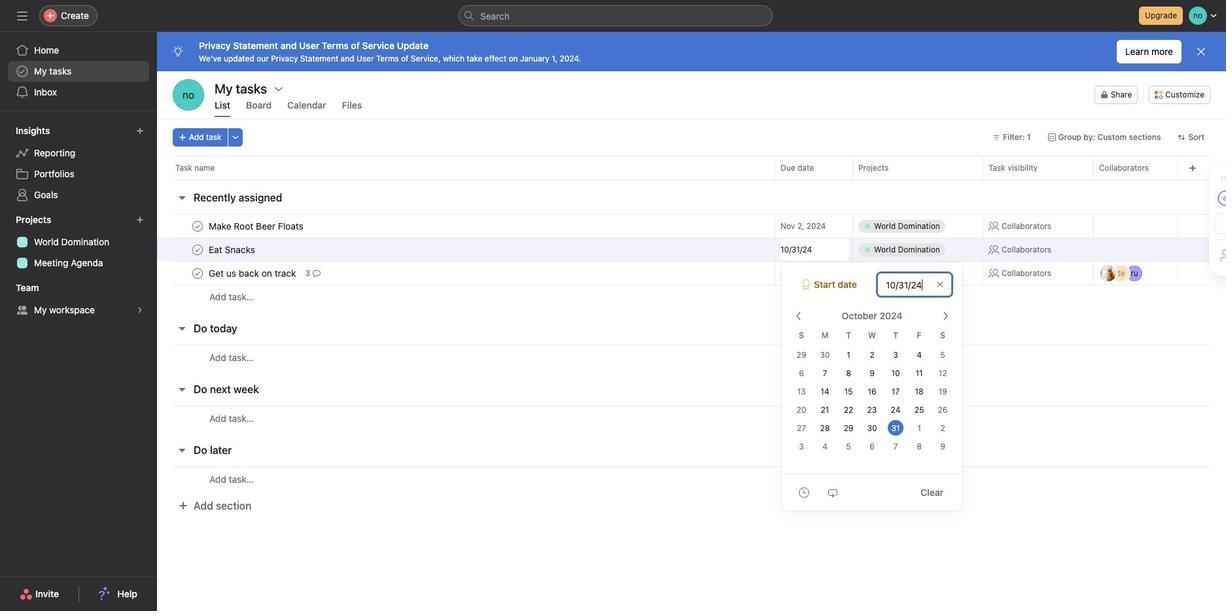 Task type: describe. For each thing, give the bounding box(es) containing it.
task name text field for mark complete option
[[206, 243, 259, 256]]

1 collapse task list for this section image from the top
[[177, 192, 187, 203]]

add collaborators image for "eat snacks" cell
[[1158, 244, 1169, 255]]

Due date text field
[[877, 273, 952, 296]]

3 collapse task list for this section image from the top
[[177, 445, 187, 455]]

show options image
[[274, 83, 284, 94]]

mark complete checkbox for make root beer floats cell
[[190, 218, 205, 234]]

none text field inside header recently assigned tree grid
[[781, 238, 849, 261]]

projects element
[[0, 208, 157, 276]]

Mark complete checkbox
[[190, 242, 205, 257]]

add field image
[[1189, 164, 1197, 172]]

task name text field for mark complete checkbox in the get us back on track cell
[[206, 267, 300, 280]]

insights element
[[0, 119, 157, 208]]

collapse task list for this section image
[[177, 323, 187, 334]]

dismiss image
[[1196, 46, 1207, 57]]

previous month image
[[794, 311, 804, 321]]

eat snacks cell
[[157, 238, 775, 262]]

get us back on track cell
[[157, 261, 775, 285]]

set to repeat image
[[828, 487, 838, 498]]

see details, my workspace image
[[136, 306, 144, 314]]



Task type: vqa. For each thing, say whether or not it's contained in the screenshot.
Collapse task pane icon
no



Task type: locate. For each thing, give the bounding box(es) containing it.
1 vertical spatial mark complete checkbox
[[190, 265, 205, 281]]

2 vertical spatial task name text field
[[206, 267, 300, 280]]

row
[[157, 156, 1226, 180], [173, 179, 1210, 181], [157, 214, 1226, 238], [157, 238, 1226, 262], [157, 260, 1226, 286], [157, 285, 1226, 309], [157, 345, 1226, 370], [157, 406, 1226, 431], [157, 467, 1226, 491]]

1 vertical spatial mark complete image
[[190, 242, 205, 257]]

2 vertical spatial mark complete image
[[190, 265, 205, 281]]

task name text field inside make root beer floats cell
[[206, 220, 307, 233]]

mark complete checkbox inside get us back on track cell
[[190, 265, 205, 281]]

move tasks between sections image
[[735, 246, 743, 254]]

mark complete checkbox for get us back on track cell
[[190, 265, 205, 281]]

0 vertical spatial collapse task list for this section image
[[177, 192, 187, 203]]

mark complete image for "eat snacks" cell
[[190, 242, 205, 257]]

1 mark complete checkbox from the top
[[190, 218, 205, 234]]

1 add collaborators image from the top
[[1158, 221, 1169, 231]]

0 vertical spatial mark complete image
[[190, 218, 205, 234]]

mark complete image
[[190, 218, 205, 234], [190, 242, 205, 257], [190, 265, 205, 281]]

3 comments image
[[313, 269, 321, 277]]

teams element
[[0, 276, 157, 323]]

task name text field for mark complete checkbox in the make root beer floats cell
[[206, 220, 307, 233]]

column header
[[173, 156, 779, 180]]

mark complete checkbox inside make root beer floats cell
[[190, 218, 205, 234]]

collapse task list for this section image
[[177, 192, 187, 203], [177, 384, 187, 395], [177, 445, 187, 455]]

task name text field inside get us back on track cell
[[206, 267, 300, 280]]

mark complete checkbox up mark complete option
[[190, 218, 205, 234]]

2 vertical spatial collapse task list for this section image
[[177, 445, 187, 455]]

3 task name text field from the top
[[206, 267, 300, 280]]

1 task name text field from the top
[[206, 220, 307, 233]]

2 mark complete image from the top
[[190, 242, 205, 257]]

task name text field inside "eat snacks" cell
[[206, 243, 259, 256]]

2 task name text field from the top
[[206, 243, 259, 256]]

2 mark complete checkbox from the top
[[190, 265, 205, 281]]

mark complete checkbox down mark complete option
[[190, 265, 205, 281]]

0 vertical spatial mark complete checkbox
[[190, 218, 205, 234]]

more actions image
[[231, 133, 239, 141]]

view profile settings image
[[173, 79, 204, 111]]

2 collapse task list for this section image from the top
[[177, 384, 187, 395]]

mark complete image for make root beer floats cell
[[190, 218, 205, 234]]

add collaborators image for make root beer floats cell
[[1158, 221, 1169, 231]]

3 mark complete image from the top
[[190, 265, 205, 281]]

Search tasks, projects, and more text field
[[459, 5, 773, 26]]

banner
[[157, 32, 1226, 71]]

add collaborators image
[[1158, 221, 1169, 231], [1158, 244, 1169, 255]]

1 vertical spatial add collaborators image
[[1158, 244, 1169, 255]]

1 mark complete image from the top
[[190, 218, 205, 234]]

make root beer floats cell
[[157, 214, 775, 238]]

Task name text field
[[206, 220, 307, 233], [206, 243, 259, 256], [206, 267, 300, 280]]

mark complete image inside make root beer floats cell
[[190, 218, 205, 234]]

next month image
[[940, 311, 951, 321]]

Mark complete checkbox
[[190, 218, 205, 234], [190, 265, 205, 281]]

add time image
[[799, 487, 809, 498]]

0 vertical spatial task name text field
[[206, 220, 307, 233]]

None text field
[[781, 238, 849, 261]]

header recently assigned tree grid
[[157, 214, 1226, 309]]

1 vertical spatial collapse task list for this section image
[[177, 384, 187, 395]]

mark complete image for get us back on track cell
[[190, 265, 205, 281]]

hide sidebar image
[[17, 10, 27, 21]]

global element
[[0, 32, 157, 111]]

clear due date image
[[936, 281, 944, 289]]

new project or portfolio image
[[136, 216, 144, 224]]

details image
[[759, 246, 767, 254]]

1 vertical spatial task name text field
[[206, 243, 259, 256]]

2 add collaborators image from the top
[[1158, 244, 1169, 255]]

new insights image
[[136, 127, 144, 135]]

0 vertical spatial add collaborators image
[[1158, 221, 1169, 231]]



